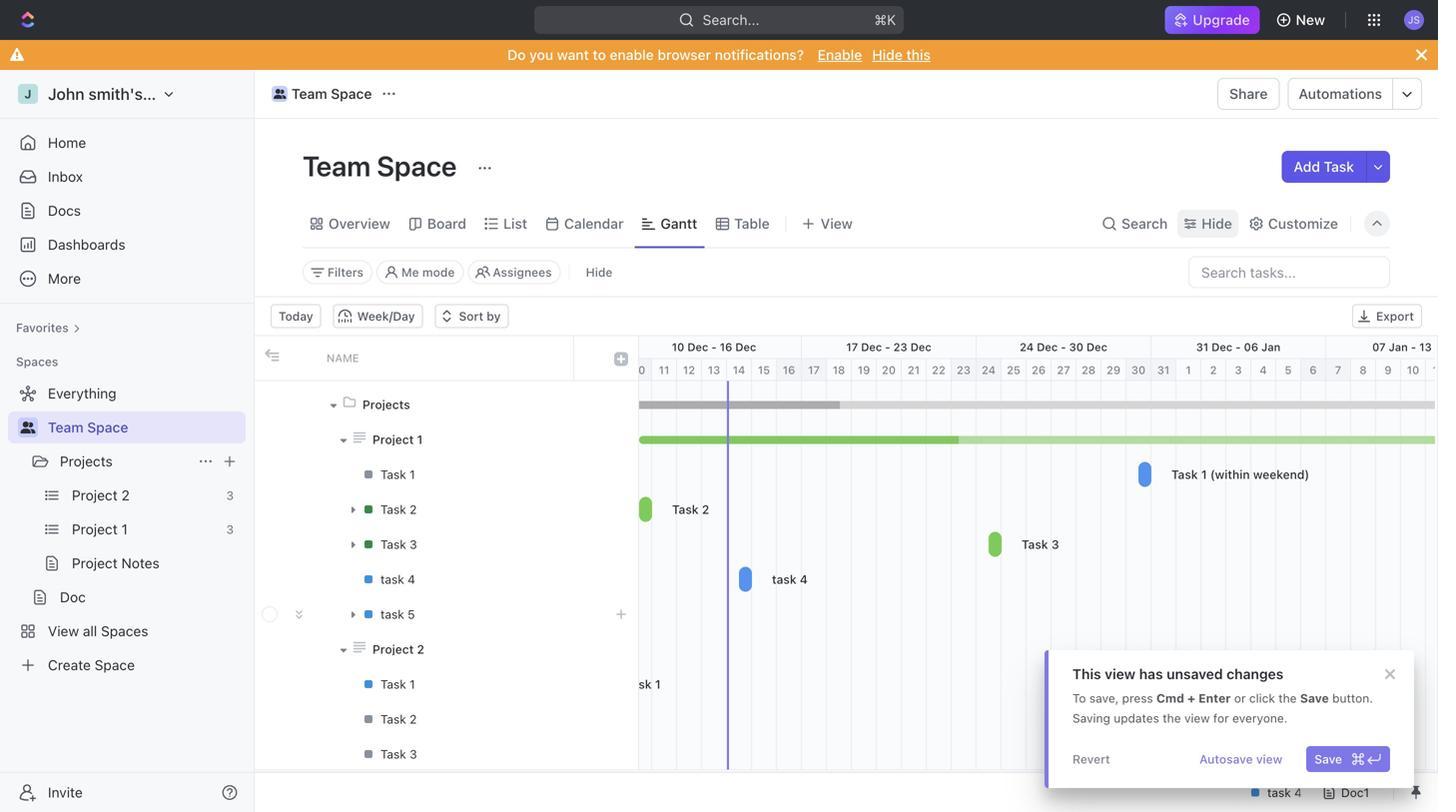Task type: locate. For each thing, give the bounding box(es) containing it.
2 inside 'cell'
[[417, 642, 425, 656]]

1 horizontal spatial project 2
[[373, 642, 425, 656]]

11
[[659, 364, 670, 377]]

5 dec from the left
[[1037, 341, 1058, 354]]

john smith's workspace, , element
[[18, 84, 38, 104]]

more button
[[8, 263, 246, 295]]

1 horizontal spatial 17
[[847, 341, 858, 354]]

0 horizontal spatial 5
[[408, 607, 415, 621]]

1 vertical spatial save
[[1315, 752, 1343, 766]]

13 inside 13 element
[[708, 364, 721, 377]]

0 horizontal spatial ‎task 2
[[381, 503, 417, 517]]

all
[[83, 623, 97, 639]]

0 horizontal spatial jan
[[1262, 341, 1281, 354]]

‎task inside the to do 
 
 
 
 
 ‎task 1 cell
[[381, 468, 406, 482]]

0 vertical spatial view
[[1105, 666, 1136, 682]]

dec up 14 element
[[736, 341, 757, 354]]

team
[[292, 85, 327, 102], [303, 149, 371, 182], [48, 419, 84, 436]]

0 horizontal spatial the
[[1163, 711, 1181, 725]]

customize button
[[1243, 210, 1345, 238]]

task 2 row
[[255, 702, 638, 737]]

17 dec - 23 dec
[[847, 341, 932, 354]]

view
[[821, 215, 853, 232], [48, 623, 79, 639]]

‎task 2
[[381, 503, 417, 517], [672, 503, 710, 517]]

save inside button
[[1315, 752, 1343, 766]]

task
[[1324, 158, 1355, 175], [381, 538, 406, 551], [1022, 538, 1049, 551], [381, 677, 406, 691], [625, 677, 652, 691], [381, 712, 406, 726], [381, 747, 406, 761]]

view for this
[[1105, 666, 1136, 682]]

6
[[1310, 364, 1317, 377]]

0 horizontal spatial 11 element
[[652, 359, 677, 381]]

share
[[1230, 85, 1268, 102]]

js
[[1409, 14, 1421, 25]]

view right table on the right of the page
[[821, 215, 853, 232]]

31 dec - 06 jan
[[1197, 341, 1281, 354]]

-
[[712, 341, 717, 354], [885, 341, 891, 354], [1061, 341, 1067, 354], [1236, 341, 1241, 354], [1412, 341, 1417, 354]]

project for project 2 link
[[72, 487, 118, 504]]

project 2 down task 5
[[373, 642, 425, 656]]

1 horizontal spatial 31
[[1197, 341, 1209, 354]]

search
[[1122, 215, 1168, 232]]

customize
[[1269, 215, 1339, 232]]

29 element
[[1102, 359, 1127, 381]]

0 vertical spatial 31
[[1197, 341, 1209, 354]]

0 vertical spatial spaces
[[16, 355, 58, 369]]

for
[[1214, 711, 1230, 725]]

tree grid containing projects
[[255, 336, 638, 772]]

view for view all spaces
[[48, 623, 79, 639]]

17 up 19
[[847, 341, 858, 354]]

0 vertical spatial 24
[[1020, 341, 1034, 354]]

project 1 up project notes
[[72, 521, 128, 538]]

view button
[[795, 210, 860, 238]]

0 vertical spatial projects
[[363, 398, 410, 412]]

2
[[1210, 364, 1217, 377], [121, 487, 130, 504], [410, 503, 417, 517], [702, 503, 710, 517], [417, 642, 425, 656], [410, 712, 417, 726]]

hide down calendar
[[586, 265, 613, 279]]

2 ‎task 2 from the left
[[672, 503, 710, 517]]

project 2 down projects link
[[72, 487, 130, 504]]

0 horizontal spatial user group image
[[20, 422, 35, 434]]

table link
[[731, 210, 770, 238]]

0 horizontal spatial projects
[[60, 453, 113, 470]]

favorites
[[16, 321, 69, 335]]

0 horizontal spatial project 1
[[72, 521, 128, 538]]

project 1 inside cell
[[373, 433, 423, 447]]

1 horizontal spatial view
[[1185, 711, 1210, 725]]

favorites button
[[8, 316, 89, 340]]

11 element right 9
[[1427, 359, 1439, 381]]

project for project 1 'link'
[[72, 521, 118, 538]]

spaces down favorites
[[16, 355, 58, 369]]

17 right the 16 element
[[808, 364, 820, 377]]

2 vertical spatial hide
[[586, 265, 613, 279]]

1 vertical spatial view
[[48, 623, 79, 639]]

spaces
[[16, 355, 58, 369], [101, 623, 148, 639]]

2 - from the left
[[885, 341, 891, 354]]

to do 
 
 
 
 
 ‎task 1 cell
[[315, 457, 574, 492]]

0 vertical spatial j
[[24, 87, 32, 101]]

hide right search
[[1202, 215, 1233, 232]]

project 1 cell
[[315, 422, 574, 457]]

0 vertical spatial project 2
[[72, 487, 130, 504]]

1 vertical spatial 5
[[408, 607, 415, 621]]

1 horizontal spatial 16
[[783, 364, 796, 377]]

0 horizontal spatial task 1
[[381, 677, 415, 691]]

hide button
[[1178, 210, 1239, 238]]

31 left 06
[[1197, 341, 1209, 354]]

21 element
[[902, 359, 927, 381]]

to do 
 
 
 
 
 task 3 cell
[[315, 737, 574, 772]]

0 horizontal spatial 4
[[408, 572, 415, 586]]

0 horizontal spatial project 2
[[72, 487, 130, 504]]

2 horizontal spatial hide
[[1202, 215, 1233, 232]]

save,
[[1090, 691, 1119, 705]]

1 vertical spatial team
[[303, 149, 371, 182]]

24 right 23 element
[[982, 364, 996, 377]]

0 horizontal spatial 31
[[1158, 364, 1170, 377]]

2 vertical spatial team
[[48, 419, 84, 436]]

view down everyone.
[[1257, 752, 1283, 766]]

1 horizontal spatial 13
[[1420, 341, 1432, 354]]

- for 13
[[1412, 341, 1417, 354]]

dec up "19" "element"
[[861, 341, 882, 354]]

project 2 inside 'cell'
[[373, 642, 425, 656]]

1 task 3 row from the top
[[255, 527, 638, 562]]

1 11 element from the left
[[652, 359, 677, 381]]

13 right 07
[[1420, 341, 1432, 354]]

1 jan from the left
[[1262, 341, 1281, 354]]

jan right 06
[[1262, 341, 1281, 354]]

everything link
[[8, 378, 242, 410]]

user group image inside team space link
[[273, 89, 286, 99]]

1 - from the left
[[712, 341, 717, 354]]

2 vertical spatial view
[[1257, 752, 1283, 766]]

0 horizontal spatial 16
[[720, 341, 733, 354]]

24 up the 26
[[1020, 341, 1034, 354]]

save left button.
[[1301, 691, 1330, 705]]

1 vertical spatial projects
[[60, 453, 113, 470]]

j left john
[[24, 87, 32, 101]]

16 up 13 element at top
[[720, 341, 733, 354]]

1 horizontal spatial 10
[[672, 341, 685, 354]]

task 3 inside cell
[[381, 747, 417, 761]]

14
[[733, 364, 746, 377]]

0 vertical spatial view
[[821, 215, 853, 232]]

task 4 row
[[255, 562, 638, 597]]

0 horizontal spatial 24
[[982, 364, 996, 377]]

1 horizontal spatial task 1
[[625, 677, 661, 691]]

1 horizontal spatial 24
[[1020, 341, 1034, 354]]

+
[[1188, 691, 1196, 705]]

22 element
[[927, 359, 952, 381]]

project up doc
[[72, 555, 118, 571]]

13 down 10 dec - 16 dec
[[708, 364, 721, 377]]

1 horizontal spatial j
[[1435, 341, 1439, 354]]

0 vertical spatial 30
[[1070, 341, 1084, 354]]

1 horizontal spatial projects
[[363, 398, 410, 412]]

complete 
 
 
 
 
 ‎task 2 cell
[[315, 492, 574, 527]]

1 horizontal spatial jan
[[1389, 341, 1408, 354]]

 image
[[265, 348, 279, 362]]

upgrade
[[1193, 11, 1250, 28]]

2 jan from the left
[[1389, 341, 1408, 354]]

week/day button
[[333, 304, 423, 328]]

3 - from the left
[[1061, 341, 1067, 354]]

‎task 2 inside cell
[[381, 503, 417, 517]]

in progress 
 
 
 
 
 task 4 cell
[[315, 562, 574, 597]]

project down projects link
[[72, 487, 118, 504]]

10 left 11
[[633, 364, 646, 377]]

hide left this
[[872, 46, 903, 63]]

1 vertical spatial team space link
[[48, 412, 242, 444]]

0 vertical spatial 5
[[1285, 364, 1292, 377]]

10 inside 10 element
[[1407, 364, 1420, 377]]

project 2 inside sidebar navigation
[[72, 487, 130, 504]]

overview link
[[325, 210, 390, 238]]

you
[[530, 46, 554, 63]]

 image
[[614, 352, 628, 366]]

0 vertical spatial 16
[[720, 341, 733, 354]]

1 horizontal spatial 5
[[1285, 364, 1292, 377]]

search...
[[703, 11, 760, 28]]

name row
[[255, 336, 638, 381]]

24
[[1020, 341, 1034, 354], [982, 364, 996, 377]]

project inside 'link'
[[72, 521, 118, 538]]

28 element
[[1077, 359, 1102, 381]]

1 horizontal spatial ‎task 2
[[672, 503, 710, 517]]

1 vertical spatial the
[[1163, 711, 1181, 725]]

team space
[[292, 85, 372, 102], [303, 149, 463, 182], [48, 419, 128, 436]]

0 vertical spatial 17
[[847, 341, 858, 354]]

‎task 1 (within weekend)
[[1172, 468, 1310, 482]]

5 inside cell
[[408, 607, 415, 621]]

column header
[[255, 336, 285, 380], [285, 336, 315, 380], [574, 336, 604, 380], [604, 336, 638, 380]]

0 vertical spatial save
[[1301, 691, 1330, 705]]

tree containing everything
[[8, 378, 246, 681]]

0 horizontal spatial 10
[[633, 364, 646, 377]]

autosave
[[1200, 752, 1253, 766]]

- inside 'element'
[[712, 341, 717, 354]]

0 vertical spatial team space link
[[267, 82, 377, 106]]

0 horizontal spatial view
[[48, 623, 79, 639]]

0 vertical spatial team
[[292, 85, 327, 102]]

task inside button
[[1324, 158, 1355, 175]]

0 vertical spatial 13
[[1420, 341, 1432, 354]]

13
[[1420, 341, 1432, 354], [708, 364, 721, 377]]

10 up 12
[[672, 341, 685, 354]]

‎task inside complete 
 
 
 
 
 ‎task 2 cell
[[381, 503, 406, 517]]

view inside sidebar navigation
[[48, 623, 79, 639]]

notifications?
[[715, 46, 804, 63]]

- up 20
[[885, 341, 891, 354]]

16 right 15 element
[[783, 364, 796, 377]]

5 up project 2 'cell'
[[408, 607, 415, 621]]

view all spaces link
[[8, 615, 242, 647]]

save down button.
[[1315, 752, 1343, 766]]

13 element
[[702, 359, 727, 381]]

more
[[48, 270, 81, 287]]

30 right 29 element
[[1132, 364, 1146, 377]]

2 11 element from the left
[[1427, 359, 1439, 381]]

1 horizontal spatial view
[[821, 215, 853, 232]]

view inside button
[[1257, 752, 1283, 766]]

in progress 
 
 
 
 
 task 1 cell
[[315, 667, 574, 702]]

tree grid
[[255, 336, 638, 772]]

0 horizontal spatial task 4
[[381, 572, 415, 586]]

1 vertical spatial 30
[[1132, 364, 1146, 377]]

the
[[1279, 691, 1297, 705], [1163, 711, 1181, 725]]

07 jan - 13 jan element
[[1327, 336, 1439, 358]]

3 dec from the left
[[861, 341, 882, 354]]

31 right the 30 element
[[1158, 364, 1170, 377]]

4 - from the left
[[1236, 341, 1241, 354]]

1 horizontal spatial 11 element
[[1427, 359, 1439, 381]]

3 inside cell
[[410, 538, 417, 551]]

unsaved
[[1167, 666, 1223, 682]]

10 element left 11
[[627, 359, 652, 381]]

tree
[[8, 378, 246, 681]]

complete 
 
 
 
 
 task 3 cell
[[315, 527, 574, 562]]

0 vertical spatial project 1
[[373, 433, 423, 447]]

task 3 row
[[255, 527, 638, 562], [255, 737, 638, 772]]

25 element
[[1002, 359, 1027, 381]]

project notes
[[72, 555, 160, 571]]

workspace
[[147, 84, 230, 103]]

- for 23
[[885, 341, 891, 354]]

- left 06
[[1236, 341, 1241, 354]]

4 column header from the left
[[604, 336, 638, 380]]

17 inside "element"
[[808, 364, 820, 377]]

4 dec from the left
[[911, 341, 932, 354]]

task 5
[[381, 607, 415, 621]]

(within
[[1211, 468, 1250, 482]]

the right click on the right
[[1279, 691, 1297, 705]]

project 1 - 33.33% row
[[255, 422, 638, 457]]

projects up project 2 link
[[60, 453, 113, 470]]

invite
[[48, 784, 83, 801]]

john
[[48, 84, 84, 103]]

11 element
[[652, 359, 677, 381], [1427, 359, 1439, 381]]

- up "27"
[[1061, 341, 1067, 354]]

j
[[24, 87, 32, 101], [1435, 341, 1439, 354]]

j right 07
[[1435, 341, 1439, 354]]

1 horizontal spatial hide
[[872, 46, 903, 63]]

1 horizontal spatial team space link
[[267, 82, 377, 106]]

enter
[[1199, 691, 1231, 705]]

hide
[[872, 46, 903, 63], [1202, 215, 1233, 232], [586, 265, 613, 279]]

to do 
 
 
 
 
 task 2 cell
[[315, 702, 574, 737]]

10 inside 07 jan - 13 j 10
[[633, 364, 646, 377]]

- right 07
[[1412, 341, 1417, 354]]

task inside 'cell'
[[381, 677, 406, 691]]

1 vertical spatial task 3 row
[[255, 737, 638, 772]]

31 element
[[1152, 359, 1177, 381]]

1 horizontal spatial project 1
[[373, 433, 423, 447]]

projects inside sidebar navigation
[[60, 453, 113, 470]]

 image inside the name row
[[614, 352, 628, 366]]

1 vertical spatial 13
[[708, 364, 721, 377]]

1 vertical spatial 31
[[1158, 364, 1170, 377]]

2 column header from the left
[[285, 336, 315, 380]]

task inside cell
[[381, 747, 406, 761]]

‎task
[[381, 468, 406, 482], [1172, 468, 1198, 482], [381, 503, 406, 517], [672, 503, 699, 517]]

dec left 06
[[1212, 341, 1233, 354]]

0 horizontal spatial spaces
[[16, 355, 58, 369]]

task 3 inside cell
[[381, 538, 417, 551]]

projects cell
[[315, 387, 574, 422]]

dec up the 28 element
[[1087, 341, 1108, 354]]

1 vertical spatial 16
[[783, 364, 796, 377]]

dec up the 12 element
[[688, 341, 709, 354]]

hide button
[[578, 260, 621, 284]]

save
[[1301, 691, 1330, 705], [1315, 752, 1343, 766]]

30
[[1070, 341, 1084, 354], [1132, 364, 1146, 377]]

0 horizontal spatial view
[[1105, 666, 1136, 682]]

in progress 
 
 
 
 
 task 5 cell
[[315, 597, 574, 632]]

1 vertical spatial spaces
[[101, 623, 148, 639]]

5 left '6'
[[1285, 364, 1292, 377]]

enable
[[610, 46, 654, 63]]

row group
[[255, 352, 638, 772]]

new
[[1296, 11, 1326, 28]]

0 horizontal spatial 17
[[808, 364, 820, 377]]

- inside 07 jan - 13 j 10
[[1412, 341, 1417, 354]]

calendar link
[[560, 210, 624, 238]]

do you want to enable browser notifications? enable hide this
[[508, 46, 931, 63]]

1 horizontal spatial 23
[[957, 364, 971, 377]]

project down task 5
[[373, 642, 414, 656]]

23 up 20 element
[[894, 341, 908, 354]]

7 dec from the left
[[1212, 341, 1233, 354]]

click
[[1250, 691, 1276, 705]]

project 1 up ‎task 1
[[373, 433, 423, 447]]

gantt
[[661, 215, 698, 232]]

10 right 9
[[1407, 364, 1420, 377]]

projects down team space cell
[[363, 398, 410, 412]]

1 vertical spatial 24
[[982, 364, 996, 377]]

10 element
[[627, 359, 652, 381], [1402, 359, 1427, 381]]

26
[[1032, 364, 1046, 377]]

0 vertical spatial team space
[[292, 85, 372, 102]]

10 dec - 16 dec element
[[627, 336, 802, 358]]

10 inside 10 dec - 16 dec 'element'
[[672, 341, 685, 354]]

dec up 26 'element'
[[1037, 341, 1058, 354]]

hide inside button
[[586, 265, 613, 279]]

jan
[[1262, 341, 1281, 354], [1389, 341, 1408, 354]]

10
[[672, 341, 685, 354], [633, 364, 646, 377], [1407, 364, 1420, 377]]

30 up the 27 element
[[1070, 341, 1084, 354]]

the down cmd
[[1163, 711, 1181, 725]]

1 vertical spatial project 1
[[72, 521, 128, 538]]

1 ‎task 2 from the left
[[381, 503, 417, 517]]

filters button
[[303, 260, 373, 284]]

task
[[381, 572, 404, 586], [772, 572, 797, 586], [381, 607, 404, 621]]

2 horizontal spatial view
[[1257, 752, 1283, 766]]

3 inside cell
[[410, 747, 417, 761]]

0 horizontal spatial j
[[24, 87, 32, 101]]

17 element
[[802, 359, 827, 381]]

has
[[1140, 666, 1164, 682]]

view inside button
[[821, 215, 853, 232]]

14 element
[[727, 359, 752, 381]]

space inside 'link'
[[95, 657, 135, 673]]

sort by button
[[435, 304, 509, 328]]

1 vertical spatial 17
[[808, 364, 820, 377]]

view left all
[[48, 623, 79, 639]]

projects inside cell
[[363, 398, 410, 412]]

view down +
[[1185, 711, 1210, 725]]

23 right the 22 element at right top
[[957, 364, 971, 377]]

1 task 1 from the left
[[381, 677, 415, 691]]

task 4 inside in progress 
 
 
 
 
 task 4 cell
[[381, 572, 415, 586]]

1 horizontal spatial the
[[1279, 691, 1297, 705]]

home link
[[8, 127, 246, 159]]

10 for second 10 element from the left
[[1407, 364, 1420, 377]]

press
[[1123, 691, 1154, 705]]

16
[[720, 341, 733, 354], [783, 364, 796, 377]]

20 element
[[877, 359, 902, 381]]

user group image
[[273, 89, 286, 99], [20, 422, 35, 434]]

task for in progress 
 
 
 
 
 task 4 cell in the bottom of the page
[[381, 572, 404, 586]]

team space link
[[267, 82, 377, 106], [48, 412, 242, 444]]

10 element right 9
[[1402, 359, 1427, 381]]

0 horizontal spatial 30
[[1070, 341, 1084, 354]]

1 horizontal spatial task 4
[[772, 572, 808, 586]]

cmd
[[1157, 691, 1185, 705]]

0 horizontal spatial 13
[[708, 364, 721, 377]]

1 vertical spatial j
[[1435, 341, 1439, 354]]

- up 13 element at top
[[712, 341, 717, 354]]

jan right 07
[[1389, 341, 1408, 354]]

user group image inside sidebar navigation
[[20, 422, 35, 434]]

project up ‎task 1
[[373, 433, 414, 447]]

spaces up create space 'link'
[[101, 623, 148, 639]]

0 vertical spatial task 3 row
[[255, 527, 638, 562]]

create
[[48, 657, 91, 673]]

1 horizontal spatial 10 element
[[1402, 359, 1427, 381]]

11 element left 12
[[652, 359, 677, 381]]

create space
[[48, 657, 135, 673]]

2 task 3 row from the top
[[255, 737, 638, 772]]

15
[[758, 364, 770, 377]]

18 element
[[827, 359, 852, 381]]

1 vertical spatial project 2
[[373, 642, 425, 656]]

dec up '21' element
[[911, 341, 932, 354]]

dec
[[688, 341, 709, 354], [736, 341, 757, 354], [861, 341, 882, 354], [911, 341, 932, 354], [1037, 341, 1058, 354], [1087, 341, 1108, 354], [1212, 341, 1233, 354]]

upgrade link
[[1165, 6, 1260, 34]]

view up 'save,'
[[1105, 666, 1136, 682]]

5 - from the left
[[1412, 341, 1417, 354]]

j inside sidebar navigation
[[24, 87, 32, 101]]

2 horizontal spatial 10
[[1407, 364, 1420, 377]]

project up project notes
[[72, 521, 118, 538]]

13 inside 07 jan - 13 j 10
[[1420, 341, 1432, 354]]

2 vertical spatial team space
[[48, 419, 128, 436]]

0 vertical spatial user group image
[[273, 89, 286, 99]]

row group containing projects
[[255, 352, 638, 772]]

1 task 4 from the left
[[381, 572, 415, 586]]



Task type: describe. For each thing, give the bounding box(es) containing it.
project 1 link
[[72, 514, 218, 545]]

team space inside sidebar navigation
[[48, 419, 128, 436]]

team space cell
[[315, 352, 574, 387]]

to
[[1073, 691, 1087, 705]]

⌘k
[[875, 11, 896, 28]]

10 for 10 dec - 16 dec
[[672, 341, 685, 354]]

sort by
[[459, 309, 501, 323]]

today button
[[271, 304, 321, 328]]

06
[[1244, 341, 1259, 354]]

inbox link
[[8, 161, 246, 193]]

this
[[1073, 666, 1102, 682]]

24 dec - 30 dec
[[1020, 341, 1108, 354]]

17 for 17
[[808, 364, 820, 377]]

me
[[402, 265, 419, 279]]

john smith's workspace
[[48, 84, 230, 103]]

docs
[[48, 202, 81, 219]]

1 inside 'cell'
[[410, 677, 415, 691]]

view for view
[[821, 215, 853, 232]]

3 column header from the left
[[574, 336, 604, 380]]

27 element
[[1052, 359, 1077, 381]]

1 horizontal spatial 4
[[800, 572, 808, 586]]

2 task 4 from the left
[[772, 572, 808, 586]]

2 task 1 from the left
[[625, 677, 661, 691]]

view all spaces
[[48, 623, 148, 639]]

export
[[1377, 309, 1415, 323]]

1 vertical spatial team space
[[303, 149, 463, 182]]

26 element
[[1027, 359, 1052, 381]]

project for project notes link at the left bottom of page
[[72, 555, 118, 571]]

filters
[[328, 265, 364, 279]]

‎task 1 row
[[255, 457, 638, 492]]

browser
[[658, 46, 711, 63]]

20
[[882, 364, 896, 377]]

21
[[908, 364, 920, 377]]

project notes link
[[72, 547, 242, 579]]

17 for 17 dec - 23 dec
[[847, 341, 858, 354]]

8
[[1360, 364, 1367, 377]]

1 dec from the left
[[688, 341, 709, 354]]

mode
[[422, 265, 455, 279]]

to
[[593, 46, 606, 63]]

28
[[1082, 364, 1096, 377]]

save button
[[1307, 746, 1391, 772]]

11 element containing 11
[[652, 359, 677, 381]]

saving
[[1073, 711, 1111, 725]]

week/day
[[357, 309, 415, 323]]

22
[[932, 364, 946, 377]]

docs link
[[8, 195, 246, 227]]

overview
[[329, 215, 390, 232]]

31 for 31 dec - 06 jan
[[1197, 341, 1209, 354]]

jan inside 07 jan - 13 j 10
[[1389, 341, 1408, 354]]

1 inside 'link'
[[121, 521, 128, 538]]

everything
[[48, 385, 117, 402]]

- for 06
[[1236, 341, 1241, 354]]

autosave view button
[[1192, 746, 1291, 772]]

1 10 element from the left
[[627, 359, 652, 381]]

team inside sidebar navigation
[[48, 419, 84, 436]]

by
[[487, 309, 501, 323]]

2 horizontal spatial 4
[[1260, 364, 1267, 377]]

Search tasks... text field
[[1190, 257, 1390, 287]]

2 dec from the left
[[736, 341, 757, 354]]

25
[[1007, 364, 1021, 377]]

19 element
[[852, 359, 877, 381]]

- for 30
[[1061, 341, 1067, 354]]

assignees button
[[468, 260, 561, 284]]

new button
[[1268, 4, 1338, 36]]

23 element
[[952, 359, 977, 381]]

9
[[1385, 364, 1392, 377]]

name
[[327, 352, 359, 365]]

notes
[[121, 555, 160, 571]]

24 element
[[977, 359, 1002, 381]]

31 for 31
[[1158, 364, 1170, 377]]

2 inside cell
[[410, 503, 417, 517]]

sidebar navigation
[[0, 70, 259, 812]]

16 element
[[777, 359, 802, 381]]

task 5 row
[[255, 597, 638, 632]]

12
[[683, 364, 695, 377]]

1 horizontal spatial 30
[[1132, 364, 1146, 377]]

j inside 07 jan - 13 j 10
[[1435, 341, 1439, 354]]

task 1 inside 'cell'
[[381, 677, 415, 691]]

30 element
[[1127, 359, 1152, 381]]

name column header
[[315, 336, 574, 380]]

0 vertical spatial hide
[[872, 46, 903, 63]]

24 dec - 30 dec element
[[977, 336, 1152, 358]]

view for autosave
[[1257, 752, 1283, 766]]

18
[[833, 364, 846, 377]]

enable
[[818, 46, 862, 63]]

‎task 1
[[381, 468, 415, 482]]

search button
[[1096, 210, 1174, 238]]

24 for 24
[[982, 364, 996, 377]]

automations button
[[1289, 79, 1393, 109]]

4 inside cell
[[408, 572, 415, 586]]

0 vertical spatial the
[[1279, 691, 1297, 705]]

board
[[427, 215, 467, 232]]

projects - 26.67% row
[[255, 387, 638, 422]]

6 dec from the left
[[1087, 341, 1108, 354]]

hide inside dropdown button
[[1202, 215, 1233, 232]]

changes
[[1227, 666, 1284, 682]]

js button
[[1399, 4, 1431, 36]]

doc
[[60, 589, 86, 605]]

17 dec - 23 dec element
[[802, 336, 977, 358]]

project 1 inside 'link'
[[72, 521, 128, 538]]

list
[[504, 215, 528, 232]]

task 1 row
[[255, 667, 638, 702]]

do
[[508, 46, 526, 63]]

automations
[[1299, 85, 1383, 102]]

tree inside sidebar navigation
[[8, 378, 246, 681]]

task for in progress 
 
 
 
 
 task 5 cell
[[381, 607, 404, 621]]

- for 16
[[712, 341, 717, 354]]

 image inside the name row
[[265, 348, 279, 362]]

gantt link
[[657, 210, 698, 238]]

2 10 element from the left
[[1402, 359, 1427, 381]]

save inside this view has unsaved changes to save, press cmd + enter or click the save button. saving updates the view for everyone.
[[1301, 691, 1330, 705]]

sort
[[459, 309, 484, 323]]

1 vertical spatial view
[[1185, 711, 1210, 725]]

31 dec - 06 jan element
[[1152, 336, 1327, 358]]

list link
[[500, 210, 528, 238]]

projects link
[[60, 446, 190, 478]]

me mode button
[[377, 260, 464, 284]]

team space - 26.67% row
[[255, 352, 638, 387]]

29
[[1107, 364, 1121, 377]]

1 vertical spatial 23
[[957, 364, 971, 377]]

0 horizontal spatial 23
[[894, 341, 908, 354]]

project 2 - 0.00% row
[[255, 632, 638, 667]]

‎task 2 row
[[255, 492, 638, 527]]

12 element
[[677, 359, 702, 381]]

home
[[48, 134, 86, 151]]

2 inside cell
[[410, 712, 417, 726]]

2 inside sidebar navigation
[[121, 487, 130, 504]]

autosave view
[[1200, 752, 1283, 766]]

dashboards
[[48, 236, 125, 253]]

1 horizontal spatial spaces
[[101, 623, 148, 639]]

1 column header from the left
[[255, 336, 285, 380]]

project 2 link
[[72, 480, 218, 512]]

16 inside 10 dec - 16 dec 'element'
[[720, 341, 733, 354]]

07 jan - 13 j 10
[[633, 341, 1439, 377]]

board link
[[423, 210, 467, 238]]

24 for 24 dec - 30 dec
[[1020, 341, 1034, 354]]

or
[[1235, 691, 1246, 705]]

project inside 'cell'
[[373, 642, 414, 656]]

project inside cell
[[373, 433, 414, 447]]

doc link
[[60, 581, 242, 613]]

this
[[907, 46, 931, 63]]

project 2 cell
[[315, 632, 574, 667]]

15 element
[[752, 359, 777, 381]]

share button
[[1218, 78, 1280, 110]]

create space link
[[8, 649, 242, 681]]

assignees
[[493, 265, 552, 279]]

16 inside the 16 element
[[783, 364, 796, 377]]

inbox
[[48, 168, 83, 185]]

export button
[[1353, 304, 1423, 328]]

want
[[557, 46, 589, 63]]



Task type: vqa. For each thing, say whether or not it's contained in the screenshot.
'Save' within the save button
yes



